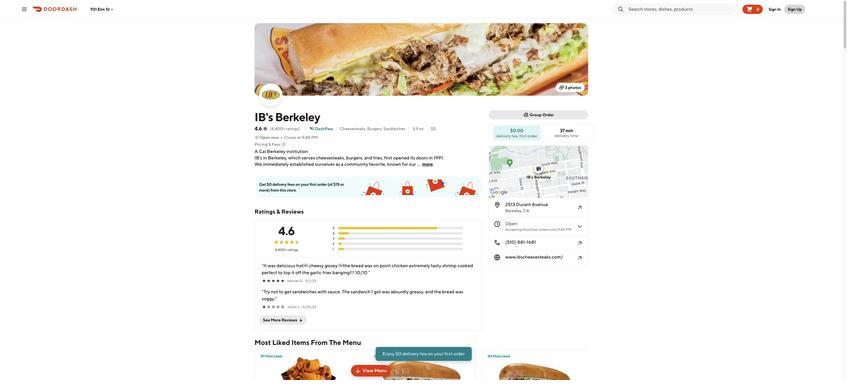 Task type: vqa. For each thing, say whether or not it's contained in the screenshot.
BERKELEY, to the right
yes



Task type: locate. For each thing, give the bounding box(es) containing it.
1 horizontal spatial &
[[277, 208, 281, 215]]

most liked items from the menu
[[255, 338, 361, 346]]

on inside get $0 delivery fees on your first order (of $15 or more) from this store.
[[296, 182, 301, 187]]

1 vertical spatial 3
[[333, 236, 335, 241]]

g
[[300, 279, 303, 283]]

delivery inside $0.00 delivery fee, first order
[[497, 133, 511, 138]]

$0 right get
[[267, 182, 272, 187]]

delivery up the this
[[273, 182, 287, 187]]

call restaurant image
[[577, 240, 584, 247]]

ib's berkeley
[[255, 110, 320, 124], [527, 175, 551, 179], [527, 175, 551, 179], [527, 175, 551, 179], [527, 175, 551, 179]]

9:40
[[302, 135, 311, 140], [558, 227, 566, 232]]

time
[[571, 133, 579, 138]]

& for pricing
[[269, 142, 271, 147]]

1 horizontal spatial $0
[[396, 351, 402, 357]]

$0 inside get $0 delivery fees on your first order (of $15 or more) from this store.
[[267, 182, 272, 187]]

most liked items from the menu heading
[[255, 338, 361, 347]]

(510) 841-1681
[[506, 239, 536, 245]]

open up pricing & fees
[[260, 135, 271, 140]]

0 vertical spatial &
[[269, 142, 271, 147]]

& right ratings
[[277, 208, 281, 215]]

menu inside heading
[[343, 338, 361, 346]]

0 vertical spatial open
[[260, 135, 271, 140]]

1 vertical spatial pm
[[566, 227, 572, 232]]

• for hernan
[[304, 279, 305, 283]]

berkeley, inside the a cal berkeley institution ib's in berkeley, which serves cheesesteaks, burgers, and fries, first opened its doors in 1991. we immediately established ourselves as a community favorite, known for our …
[[268, 155, 288, 161]]

items
[[292, 338, 310, 346]]

0 horizontal spatial $0
[[267, 182, 272, 187]]

1 horizontal spatial your
[[434, 351, 444, 357]]

4.6 up "open now"
[[255, 126, 262, 132]]

& inside button
[[269, 142, 271, 147]]

reviews inside button
[[282, 318, 298, 322]]

4 | from the left
[[427, 126, 428, 131]]

delivery for 37 min delivery time
[[555, 133, 570, 138]]

0 vertical spatial •
[[281, 135, 283, 140]]

0 vertical spatial 4.6
[[255, 126, 262, 132]]

3 for 3 photos
[[565, 85, 568, 90]]

& left fees
[[269, 142, 271, 147]]

0 horizontal spatial berkeley,
[[268, 155, 288, 161]]

0 vertical spatial 3
[[565, 85, 568, 90]]

0 horizontal spatial menu
[[343, 338, 361, 346]]

most for #2
[[380, 354, 387, 358]]

sign up
[[789, 7, 803, 11]]

up
[[797, 7, 803, 11]]

" "
[[262, 263, 370, 275], [262, 289, 277, 301]]

from
[[271, 188, 279, 192]]

open inside open accepting doordash orders until 9:40 pm
[[506, 221, 518, 226]]

l
[[298, 305, 300, 309]]

which
[[288, 155, 301, 161]]

on right fees
[[296, 182, 301, 187]]

37
[[560, 128, 565, 133]]

1 horizontal spatial 4.6
[[279, 224, 295, 238]]

liked right #2
[[388, 354, 397, 358]]

berkeley, down 2513
[[506, 208, 523, 213]]

4,400+ ratings
[[275, 248, 299, 252]]

get $0 delivery fees on your first order (of $15 or more) from this store.
[[259, 182, 344, 192]]

9:40 right at
[[302, 135, 311, 140]]

reviews for ratings & reviews
[[282, 208, 304, 215]]

your right fees
[[301, 182, 309, 187]]

on
[[296, 182, 301, 187], [428, 351, 433, 357]]

group
[[530, 112, 542, 117]]

0 vertical spatial 9:40
[[302, 135, 311, 140]]

doordash
[[523, 227, 539, 232]]

immediately
[[263, 161, 289, 167]]

2 horizontal spatial •
[[304, 279, 305, 283]]

sign left in
[[769, 7, 777, 11]]

durant
[[517, 202, 531, 207]]

1 horizontal spatial sign
[[789, 7, 797, 11]]

pm right until
[[566, 227, 572, 232]]

| left 3.9
[[409, 126, 410, 131]]

most up #1 at the left of the page
[[255, 338, 271, 346]]

" " for hernan g • 5/1/23
[[262, 263, 370, 275]]

on right fee
[[428, 351, 433, 357]]

delivery left fee,
[[497, 133, 511, 138]]

" " up 5/1/23
[[262, 263, 370, 275]]

3 inside button
[[565, 85, 568, 90]]

3 photos
[[565, 85, 582, 90]]

1 vertical spatial 9:40
[[558, 227, 566, 232]]

$0 for get
[[267, 182, 272, 187]]

ib's berkeley image
[[255, 23, 589, 96], [260, 84, 282, 106]]

$0
[[267, 182, 272, 187], [396, 351, 402, 357]]

0 horizontal spatial on
[[296, 182, 301, 187]]

2 vertical spatial order
[[454, 351, 465, 357]]

1 horizontal spatial berkeley,
[[506, 208, 523, 213]]

liked right #3 on the bottom right of page
[[502, 354, 510, 358]]

#1 most liked
[[261, 354, 282, 358]]

open up accepting
[[506, 221, 518, 226]]

our
[[409, 161, 416, 167]]

on for fees
[[296, 182, 301, 187]]

we
[[255, 161, 262, 167]]

most right #2
[[380, 354, 387, 358]]

0 vertical spatial $0
[[267, 182, 272, 187]]

• right l on the bottom left
[[301, 305, 302, 309]]

" " up see
[[262, 289, 277, 301]]

3 left photos on the top of the page
[[565, 85, 568, 90]]

|
[[305, 126, 306, 131], [336, 126, 338, 131], [409, 126, 410, 131], [427, 126, 428, 131]]

ib's inside the a cal berkeley institution ib's in berkeley, which serves cheesesteaks, burgers, and fries, first opened its doors in 1991. we immediately established ourselves as a community favorite, known for our …
[[255, 155, 262, 161]]

sandwiches
[[384, 126, 406, 131]]

1 vertical spatial open
[[506, 221, 518, 226]]

first right fee
[[445, 351, 453, 357]]

first left "(of"
[[310, 182, 317, 187]]

sign for sign in
[[769, 7, 777, 11]]

1 sign from the left
[[769, 7, 777, 11]]

most right #1 at the left of the page
[[265, 354, 273, 358]]

$0 for enjoy
[[396, 351, 402, 357]]

liked up "#1 most liked"
[[273, 338, 290, 346]]

a
[[341, 161, 344, 167]]

1 horizontal spatial open
[[506, 221, 518, 226]]

#1 most liked button
[[255, 350, 362, 380]]

sign
[[769, 7, 777, 11], [789, 7, 797, 11]]

9:40 inside open accepting doordash orders until 9:40 pm
[[558, 227, 566, 232]]

your right fee
[[434, 351, 444, 357]]

berkeley,
[[268, 155, 288, 161], [506, 208, 523, 213]]

menu right the
[[343, 338, 361, 346]]

• right now
[[281, 135, 283, 140]]

0 horizontal spatial in
[[263, 155, 267, 161]]

1 vertical spatial berkeley,
[[506, 208, 523, 213]]

delivery inside get $0 delivery fees on your first order (of $15 or more) from this store.
[[273, 182, 287, 187]]

order
[[528, 133, 538, 138], [318, 182, 327, 187], [454, 351, 465, 357]]

1 vertical spatial menu
[[375, 368, 387, 373]]

1 vertical spatial &
[[277, 208, 281, 215]]

in
[[263, 155, 267, 161], [429, 155, 433, 161]]

first up known
[[384, 155, 393, 161]]

0 vertical spatial reviews
[[282, 208, 304, 215]]

0 horizontal spatial •
[[281, 135, 283, 140]]

ib's
[[255, 110, 273, 124], [255, 155, 262, 161], [527, 175, 534, 179], [527, 175, 534, 179], [527, 175, 534, 179], [527, 175, 534, 179]]

0 horizontal spatial open
[[260, 135, 271, 140]]

#3 most liked button
[[482, 350, 590, 380]]

hernan
[[288, 279, 299, 283]]

1 vertical spatial your
[[434, 351, 444, 357]]

1 vertical spatial •
[[304, 279, 305, 283]]

the
[[329, 338, 341, 346]]

1 vertical spatial expand store hours image
[[577, 223, 584, 230]]

berkeley, inside 2513 durant avenue berkeley, ca
[[506, 208, 523, 213]]

$0 right enjoy
[[396, 351, 402, 357]]

a
[[255, 149, 258, 154]]

first inside $0.00 delivery fee, first order
[[520, 133, 527, 138]]

sign up link
[[785, 4, 806, 14]]

orders
[[540, 227, 550, 232]]

2 horizontal spatial order
[[528, 133, 538, 138]]

1 " " from the top
[[262, 263, 370, 275]]

1 horizontal spatial order
[[454, 351, 465, 357]]

0 horizontal spatial 3
[[333, 236, 335, 241]]

dashpass |
[[315, 126, 338, 131]]

0 horizontal spatial 4.6
[[255, 126, 262, 132]]

0 horizontal spatial your
[[301, 182, 309, 187]]

pm down the dashpass
[[312, 135, 318, 140]]

0 vertical spatial expand store hours image
[[577, 171, 584, 178]]

(510)
[[506, 239, 517, 245]]

expand store hours image inside button
[[577, 171, 584, 178]]

institution
[[287, 149, 308, 154]]

opened
[[394, 155, 410, 161]]

open menu image
[[21, 6, 28, 13]]

your inside get $0 delivery fees on your first order (of $15 or more) from this store.
[[301, 182, 309, 187]]

2 sign from the left
[[789, 7, 797, 11]]

3 photos button
[[556, 83, 585, 92]]

reviews down justin on the bottom left of the page
[[282, 318, 298, 322]]

cal
[[259, 149, 266, 154]]

| right the dashpass
[[336, 126, 338, 131]]

0 vertical spatial pm
[[312, 135, 318, 140]]

order inside $0.00 delivery fee, first order
[[528, 133, 538, 138]]

open accepting doordash orders until 9:40 pm
[[506, 221, 572, 232]]

#1
[[261, 354, 265, 358]]

0 vertical spatial berkeley,
[[268, 155, 288, 161]]

berkeley inside the a cal berkeley institution ib's in berkeley, which serves cheesesteaks, burgers, and fries, first opened its doors in 1991. we immediately established ourselves as a community favorite, known for our …
[[267, 149, 286, 154]]

map region
[[483, 114, 631, 262]]

reviews for see more reviews
[[282, 318, 298, 322]]

1 horizontal spatial 3
[[565, 85, 568, 90]]

first right fee,
[[520, 133, 527, 138]]

most right #3 on the bottom right of page
[[493, 354, 501, 358]]

enjoy $0 delivery fee on your first order
[[383, 351, 465, 357]]

your for fees
[[301, 182, 309, 187]]

0 vertical spatial your
[[301, 182, 309, 187]]

1 horizontal spatial 9:40
[[558, 227, 566, 232]]

| right the mi
[[427, 126, 428, 131]]

sign in link
[[766, 3, 785, 15]]

0 horizontal spatial pm
[[312, 135, 318, 140]]

fees
[[272, 142, 281, 147]]

sign left up
[[789, 7, 797, 11]]

1 expand store hours image from the top
[[577, 171, 584, 178]]

0 vertical spatial menu
[[343, 338, 361, 346]]

1 horizontal spatial menu
[[375, 368, 387, 373]]

| up '• closes at 9:40 pm'
[[305, 126, 306, 131]]

1 vertical spatial $0
[[396, 351, 402, 357]]

0 horizontal spatial &
[[269, 142, 271, 147]]

most for #1
[[265, 354, 273, 358]]

ratings
[[288, 248, 299, 252]]

berkeley, up immediately
[[268, 155, 288, 161]]

1 horizontal spatial •
[[301, 305, 302, 309]]

reviews down store.
[[282, 208, 304, 215]]

pm
[[312, 135, 318, 140], [566, 227, 572, 232]]

…
[[417, 161, 421, 167]]

1 vertical spatial order
[[318, 182, 327, 187]]

0 horizontal spatial sign
[[769, 7, 777, 11]]

more)
[[259, 188, 270, 192]]

in up more
[[429, 155, 433, 161]]

1 horizontal spatial in
[[429, 155, 433, 161]]

4.6 up 4,400+ ratings
[[279, 224, 295, 238]]

ourselves
[[315, 161, 335, 167]]

#2
[[375, 354, 379, 358]]

0 vertical spatial order
[[528, 133, 538, 138]]

• for justin
[[301, 305, 302, 309]]

0 horizontal spatial 9:40
[[302, 135, 311, 140]]

liked right #1 at the left of the page
[[274, 354, 282, 358]]

or
[[341, 182, 344, 187]]

2 " " from the top
[[262, 289, 277, 301]]

0 horizontal spatial order
[[318, 182, 327, 187]]

• right the g
[[304, 279, 305, 283]]

in down cal
[[263, 155, 267, 161]]

3 up 2
[[333, 236, 335, 241]]

1 vertical spatial reviews
[[282, 318, 298, 322]]

expand store hours image
[[577, 171, 584, 178], [577, 223, 584, 230]]

0 vertical spatial " "
[[262, 263, 370, 275]]

delivery left time
[[555, 133, 570, 138]]

3 for 3
[[333, 236, 335, 241]]

1 horizontal spatial on
[[428, 351, 433, 357]]

1
[[333, 247, 334, 251]]

1 horizontal spatial pm
[[566, 227, 572, 232]]

justin
[[288, 305, 297, 309]]

delivery inside 37 min delivery time
[[555, 133, 570, 138]]

first
[[520, 133, 527, 138], [384, 155, 393, 161], [310, 182, 317, 187], [445, 351, 453, 357]]

9:40 right until
[[558, 227, 566, 232]]

order inside get $0 delivery fees on your first order (of $15 or more) from this store.
[[318, 182, 327, 187]]

liked for #2 most liked
[[388, 354, 397, 358]]

menu right view on the bottom left of page
[[375, 368, 387, 373]]

"
[[262, 263, 264, 268], [369, 270, 370, 275], [262, 289, 264, 295], [275, 296, 277, 301]]

0 vertical spatial on
[[296, 182, 301, 187]]

liked for #1 most liked
[[274, 354, 282, 358]]

at
[[297, 135, 301, 140]]

2 vertical spatial •
[[301, 305, 302, 309]]

1 vertical spatial " "
[[262, 289, 277, 301]]

3
[[565, 85, 568, 90], [333, 236, 335, 241]]

now
[[271, 135, 279, 140]]

view
[[363, 368, 374, 373]]

1 vertical spatial on
[[428, 351, 433, 357]]

delivery for enjoy $0 delivery fee on your first order
[[403, 351, 419, 357]]

$0.00
[[511, 128, 524, 133]]

delivery left fee
[[403, 351, 419, 357]]

menu inside view menu button
[[375, 368, 387, 373]]

&
[[269, 142, 271, 147], [277, 208, 281, 215]]



Task type: describe. For each thing, give the bounding box(es) containing it.
favorite,
[[369, 161, 387, 167]]

burgers,
[[368, 126, 383, 131]]

this
[[280, 188, 287, 192]]

view menu
[[363, 368, 387, 373]]

pm inside open accepting doordash orders until 9:40 pm
[[566, 227, 572, 232]]

group order button
[[489, 110, 589, 119]]

841-
[[518, 239, 527, 245]]

5/1/23
[[306, 279, 317, 283]]

view restaurant image
[[577, 254, 584, 261]]

(4,400+
[[270, 126, 285, 131]]

community
[[345, 161, 368, 167]]

cheesesteaks,
[[316, 155, 346, 161]]

931
[[90, 7, 97, 11]]

most inside heading
[[255, 338, 271, 346]]

its
[[411, 155, 416, 161]]

established
[[290, 161, 314, 167]]

www.ibscheesesteaks.com/
[[506, 254, 564, 260]]

order for get $0 delivery fees on your first order (of $15 or more) from this store.
[[318, 182, 327, 187]]

min
[[566, 128, 574, 133]]

order for enjoy $0 delivery fee on your first order
[[454, 351, 465, 357]]

ratings)
[[286, 126, 300, 131]]

mi
[[420, 126, 424, 131]]

cheesesteaks, burgers, sandwiches | 3.9 mi | $$
[[340, 126, 436, 131]]

931 elm st
[[90, 7, 110, 11]]

group order
[[530, 112, 554, 117]]

doors
[[417, 155, 428, 161]]

pricing & fees button
[[255, 141, 286, 147]]

pricing
[[255, 142, 268, 147]]

fee,
[[512, 133, 519, 138]]

#3 most liked
[[488, 354, 510, 358]]

cheesesteaks,
[[340, 126, 367, 131]]

ratings & reviews
[[255, 208, 304, 215]]

2 expand store hours image from the top
[[577, 223, 584, 230]]

5/25/23
[[303, 305, 317, 309]]

1991.
[[434, 155, 444, 161]]

get
[[259, 182, 266, 187]]

sign for sign up
[[789, 7, 797, 11]]

more
[[423, 161, 433, 167]]

2 | from the left
[[336, 126, 338, 131]]

fees
[[288, 182, 295, 187]]

powered by google image
[[491, 190, 508, 195]]

fries,
[[373, 155, 384, 161]]

first inside get $0 delivery fees on your first order (of $15 or more) from this store.
[[310, 182, 317, 187]]

2 in from the left
[[429, 155, 433, 161]]

1 in from the left
[[263, 155, 267, 161]]

0 button
[[743, 4, 764, 14]]

#2 most liked button
[[369, 350, 476, 380]]

your for fee
[[434, 351, 444, 357]]

serves
[[302, 155, 315, 161]]

& for ratings
[[277, 208, 281, 215]]

(of
[[328, 182, 333, 187]]

open for open now
[[260, 135, 271, 140]]

justin l • 5/25/23
[[288, 305, 317, 309]]

$$
[[431, 126, 436, 131]]

delivery for get $0 delivery fees on your first order (of $15 or more) from this store.
[[273, 182, 287, 187]]

see more reviews button
[[260, 315, 307, 325]]

37 min delivery time
[[555, 128, 579, 138]]

st
[[106, 7, 110, 11]]

view menu button
[[351, 365, 391, 377]]

3.9
[[413, 126, 419, 131]]

photos
[[569, 85, 582, 90]]

liked for #3 most liked
[[502, 354, 510, 358]]

first inside the a cal berkeley institution ib's in berkeley, which serves cheesesteaks, burgers, and fries, first opened its doors in 1991. we immediately established ourselves as a community favorite, known for our …
[[384, 155, 393, 161]]

#2 most liked
[[375, 354, 397, 358]]

elm
[[98, 7, 105, 11]]

2513
[[506, 202, 516, 207]]

see
[[263, 318, 270, 322]]

until
[[550, 227, 557, 232]]

ca
[[524, 208, 530, 213]]

3 | from the left
[[409, 126, 410, 131]]

4
[[333, 231, 335, 235]]

enjoy
[[383, 351, 395, 357]]

ratings
[[255, 208, 276, 215]]

1 vertical spatial 4.6
[[279, 224, 295, 238]]

dashpass
[[315, 126, 334, 131]]

open for open accepting doordash orders until 9:40 pm
[[506, 221, 518, 226]]

1681
[[527, 239, 536, 245]]

Store search: begin typing to search for stores available on DoorDash text field
[[629, 6, 734, 12]]

expand store hours button
[[491, 166, 587, 184]]

5
[[333, 226, 335, 230]]

sign in
[[769, 7, 782, 11]]

in
[[778, 7, 782, 11]]

" " for justin l • 5/25/23
[[262, 289, 277, 301]]

0
[[757, 7, 760, 11]]

pricing & fees
[[255, 142, 281, 147]]

most for #3
[[493, 354, 501, 358]]

liked inside heading
[[273, 338, 290, 346]]

more button
[[423, 161, 433, 168]]

#3
[[488, 354, 493, 358]]

more
[[271, 318, 281, 322]]

fee
[[420, 351, 427, 357]]

burgers,
[[346, 155, 364, 161]]

1 | from the left
[[305, 126, 306, 131]]

2
[[333, 241, 335, 246]]

find restaurant in google maps image
[[577, 204, 584, 211]]

from
[[311, 338, 328, 346]]

accepting
[[506, 227, 522, 232]]

on for fee
[[428, 351, 433, 357]]

closes
[[284, 135, 297, 140]]

$0.00 delivery fee, first order
[[497, 128, 538, 138]]

order
[[543, 112, 554, 117]]

known
[[388, 161, 402, 167]]



